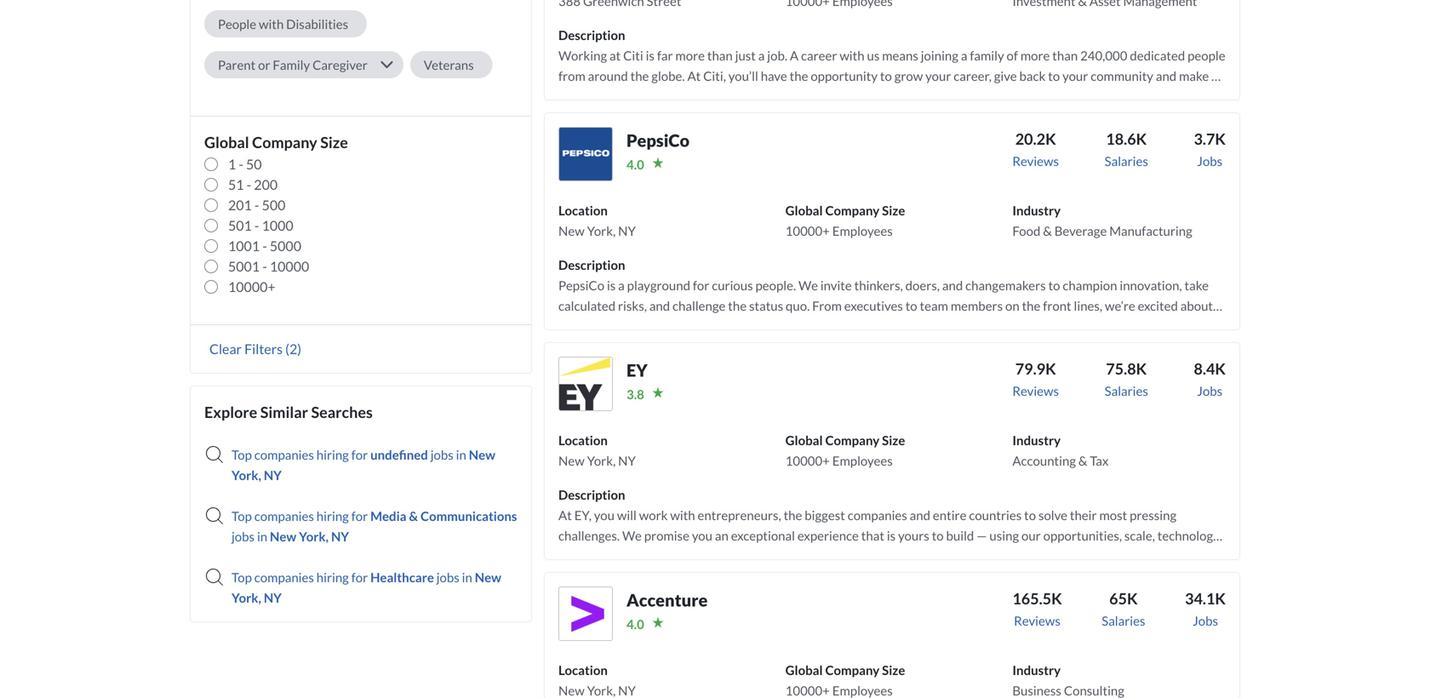 Task type: vqa. For each thing, say whether or not it's contained in the screenshot.


Task type: locate. For each thing, give the bounding box(es) containing it.
2 vertical spatial for
[[351, 570, 368, 585]]

top companies hiring for media & communications jobs in new york, ny
[[232, 508, 517, 544]]

for for undefined
[[351, 447, 368, 462]]

1 vertical spatial industry
[[1013, 432, 1061, 448]]

1 vertical spatial description
[[559, 257, 625, 272]]

1 vertical spatial 4.0
[[627, 616, 644, 632]]

location for ey
[[559, 432, 608, 448]]

salaries down '65k'
[[1102, 613, 1146, 628]]

- for 1
[[239, 156, 243, 172]]

description
[[559, 27, 625, 42], [559, 257, 625, 272], [559, 487, 625, 502]]

industry up 'business'
[[1013, 662, 1061, 678]]

companies for top companies hiring for healthcare jobs in
[[254, 570, 314, 585]]

- right 51
[[247, 176, 251, 193]]

global for pepsico
[[786, 203, 823, 218]]

company for pepsico
[[826, 203, 880, 218]]

2 new york, ny from the top
[[232, 570, 502, 605]]

hiring
[[317, 447, 349, 462], [317, 508, 349, 524], [317, 570, 349, 585]]

industry up food
[[1013, 203, 1061, 218]]

industry
[[1013, 203, 1061, 218], [1013, 432, 1061, 448], [1013, 662, 1061, 678]]

for inside top companies hiring for media & communications jobs in new york, ny
[[351, 508, 368, 524]]

jobs down 3.7k
[[1197, 153, 1223, 169]]

salaries
[[1105, 153, 1149, 169], [1105, 383, 1149, 398], [1102, 613, 1146, 628]]

location down accenture image
[[559, 662, 608, 678]]

1001 - 5000
[[228, 237, 301, 254]]

reviews down 79.9k at the bottom of page
[[1013, 383, 1059, 398]]

&
[[1043, 223, 1052, 238], [1079, 453, 1088, 468], [409, 508, 418, 524]]

new york, ny
[[232, 447, 496, 483], [232, 570, 502, 605]]

searches
[[311, 403, 373, 421]]

global company size 10000+ employees for ey
[[786, 432, 905, 468]]

& inside top companies hiring for media & communications jobs in new york, ny
[[409, 508, 418, 524]]

3.7k
[[1194, 129, 1226, 148]]

- for 501
[[255, 217, 259, 234]]

0 vertical spatial jobs
[[1197, 153, 1223, 169]]

0 vertical spatial location
[[559, 203, 608, 218]]

3 hiring from the top
[[317, 570, 349, 585]]

clear filters (2) button
[[204, 340, 307, 358]]

0 vertical spatial companies
[[254, 447, 314, 462]]

communications
[[421, 508, 517, 524]]

for left undefined
[[351, 447, 368, 462]]

0 vertical spatial salaries
[[1105, 153, 1149, 169]]

reviews for ey
[[1013, 383, 1059, 398]]

20.2k reviews
[[1013, 129, 1059, 169]]

jobs for accenture
[[1193, 613, 1219, 628]]

ny
[[618, 223, 636, 238], [618, 453, 636, 468], [264, 467, 282, 483], [331, 529, 349, 544], [264, 590, 282, 605], [618, 683, 636, 698]]

industry business consulting
[[1013, 662, 1125, 698]]

hiring inside top companies hiring for media & communications jobs in new york, ny
[[317, 508, 349, 524]]

global company size
[[204, 133, 348, 151]]

1 vertical spatial salaries
[[1105, 383, 1149, 398]]

location down the ey image
[[559, 432, 608, 448]]

4.0 down pepsico
[[627, 157, 644, 172]]

food
[[1013, 223, 1041, 238]]

- right 201
[[255, 197, 259, 213]]

for
[[351, 447, 368, 462], [351, 508, 368, 524], [351, 570, 368, 585]]

jobs down 8.4k
[[1197, 383, 1223, 398]]

2 employees from the top
[[833, 453, 893, 468]]

2 vertical spatial jobs
[[437, 570, 460, 585]]

-
[[239, 156, 243, 172], [247, 176, 251, 193], [255, 197, 259, 213], [255, 217, 259, 234], [262, 237, 267, 254], [262, 258, 267, 275]]

3 location from the top
[[559, 662, 608, 678]]

& right media
[[409, 508, 418, 524]]

1 vertical spatial jobs
[[1197, 383, 1223, 398]]

1 vertical spatial employees
[[833, 453, 893, 468]]

top for top companies hiring for healthcare jobs in
[[232, 570, 252, 585]]

for left healthcare at the left bottom
[[351, 570, 368, 585]]

for left media
[[351, 508, 368, 524]]

2 vertical spatial employees
[[833, 683, 893, 698]]

jobs inside 8.4k jobs
[[1197, 383, 1223, 398]]

3 global company size 10000+ employees from the top
[[786, 662, 905, 698]]

0 vertical spatial hiring
[[317, 447, 349, 462]]

2 location new york, ny from the top
[[559, 432, 636, 468]]

2 vertical spatial location new york, ny
[[559, 662, 636, 698]]

& inside industry food & beverage manufacturing
[[1043, 223, 1052, 238]]

industry inside industry accounting & tax
[[1013, 432, 1061, 448]]

jobs inside 34.1k jobs
[[1193, 613, 1219, 628]]

1 vertical spatial jobs
[[232, 529, 255, 544]]

1 top from the top
[[232, 447, 252, 462]]

1 vertical spatial top
[[232, 508, 252, 524]]

2 vertical spatial jobs
[[1193, 613, 1219, 628]]

1 vertical spatial companies
[[254, 508, 314, 524]]

- right 501
[[255, 217, 259, 234]]

& inside industry accounting & tax
[[1079, 453, 1088, 468]]

75.8k salaries
[[1105, 359, 1149, 398]]

2 hiring from the top
[[317, 508, 349, 524]]

1 vertical spatial reviews
[[1013, 383, 1059, 398]]

global for ey
[[786, 432, 823, 448]]

companies
[[254, 447, 314, 462], [254, 508, 314, 524], [254, 570, 314, 585]]

new york, ny for healthcare
[[232, 570, 502, 605]]

1 industry from the top
[[1013, 203, 1061, 218]]

size for accenture
[[882, 662, 905, 678]]

2 for from the top
[[351, 508, 368, 524]]

parent or family caregiver
[[218, 57, 368, 72]]

location
[[559, 203, 608, 218], [559, 432, 608, 448], [559, 662, 608, 678]]

50
[[246, 156, 262, 172]]

51
[[228, 176, 244, 193]]

34.1k jobs
[[1185, 589, 1226, 628]]

79.9k
[[1016, 359, 1056, 378]]

industry up accounting
[[1013, 432, 1061, 448]]

pepsico
[[627, 130, 690, 151]]

0 vertical spatial new york, ny
[[232, 447, 496, 483]]

2 vertical spatial salaries
[[1102, 613, 1146, 628]]

1 vertical spatial new york, ny
[[232, 570, 502, 605]]

salaries down 75.8k
[[1105, 383, 1149, 398]]

1 employees from the top
[[833, 223, 893, 238]]

accenture image
[[559, 587, 613, 641]]

people
[[218, 16, 256, 31]]

1 vertical spatial hiring
[[317, 508, 349, 524]]

3 location new york, ny from the top
[[559, 662, 636, 698]]

3 for from the top
[[351, 570, 368, 585]]

0 vertical spatial &
[[1043, 223, 1052, 238]]

3 top from the top
[[232, 570, 252, 585]]

location new york, ny down the ey image
[[559, 432, 636, 468]]

location new york, ny down pepsico image
[[559, 203, 636, 238]]

companies inside top companies hiring for media & communications jobs in new york, ny
[[254, 508, 314, 524]]

pepsico image
[[559, 127, 613, 181]]

for for healthcare
[[351, 570, 368, 585]]

salaries for ey
[[1105, 383, 1149, 398]]

- right 1
[[239, 156, 243, 172]]

industry accounting & tax
[[1013, 432, 1109, 468]]

- left the 5000
[[262, 237, 267, 254]]

& right food
[[1043, 223, 1052, 238]]

jobs down the 34.1k
[[1193, 613, 1219, 628]]

20.2k
[[1016, 129, 1056, 148]]

1 vertical spatial location
[[559, 432, 608, 448]]

in inside top companies hiring for media & communications jobs in new york, ny
[[257, 529, 267, 544]]

description for ey
[[559, 487, 625, 502]]

size
[[320, 133, 348, 151], [882, 203, 905, 218], [882, 432, 905, 448], [882, 662, 905, 678]]

salaries down 18.6k
[[1105, 153, 1149, 169]]

2 vertical spatial in
[[462, 570, 472, 585]]

2 vertical spatial companies
[[254, 570, 314, 585]]

0 vertical spatial in
[[456, 447, 467, 462]]

10000+
[[786, 223, 830, 238], [228, 278, 276, 295], [786, 453, 830, 468], [786, 683, 830, 698]]

employees
[[833, 223, 893, 238], [833, 453, 893, 468], [833, 683, 893, 698]]

or
[[258, 57, 270, 72]]

2 vertical spatial hiring
[[317, 570, 349, 585]]

4.0
[[627, 157, 644, 172], [627, 616, 644, 632]]

accounting
[[1013, 453, 1076, 468]]

1 vertical spatial in
[[257, 529, 267, 544]]

0 vertical spatial global company size 10000+ employees
[[786, 203, 905, 238]]

1 new york, ny from the top
[[232, 447, 496, 483]]

new
[[559, 223, 585, 238], [469, 447, 496, 462], [559, 453, 585, 468], [270, 529, 297, 544], [475, 570, 502, 585], [559, 683, 585, 698]]

0 vertical spatial reviews
[[1013, 153, 1059, 169]]

0 vertical spatial employees
[[833, 223, 893, 238]]

2 location from the top
[[559, 432, 608, 448]]

industry inside industry food & beverage manufacturing
[[1013, 203, 1061, 218]]

3 companies from the top
[[254, 570, 314, 585]]

1 for from the top
[[351, 447, 368, 462]]

& left tax
[[1079, 453, 1088, 468]]

new york, ny up media
[[232, 447, 496, 483]]

18.6k
[[1106, 129, 1147, 148]]

global
[[204, 133, 249, 151], [786, 203, 823, 218], [786, 432, 823, 448], [786, 662, 823, 678]]

1 vertical spatial location new york, ny
[[559, 432, 636, 468]]

- for 1001
[[262, 237, 267, 254]]

2 global company size 10000+ employees from the top
[[786, 432, 905, 468]]

top
[[232, 447, 252, 462], [232, 508, 252, 524], [232, 570, 252, 585]]

2 vertical spatial reviews
[[1014, 613, 1061, 628]]

healthcare
[[370, 570, 434, 585]]

1 horizontal spatial &
[[1043, 223, 1052, 238]]

employees for ey
[[833, 453, 893, 468]]

in
[[456, 447, 467, 462], [257, 529, 267, 544], [462, 570, 472, 585]]

2 vertical spatial description
[[559, 487, 625, 502]]

people with disabilities
[[218, 16, 348, 31]]

hiring down top companies hiring for media & communications jobs in new york, ny
[[317, 570, 349, 585]]

1 4.0 from the top
[[627, 157, 644, 172]]

51 - 200
[[228, 176, 278, 193]]

3 description from the top
[[559, 487, 625, 502]]

4.0 for pepsico
[[627, 157, 644, 172]]

2 description from the top
[[559, 257, 625, 272]]

reviews for pepsico
[[1013, 153, 1059, 169]]

& for ey
[[1079, 453, 1088, 468]]

york,
[[587, 223, 616, 238], [587, 453, 616, 468], [232, 467, 261, 483], [299, 529, 329, 544], [232, 590, 261, 605], [587, 683, 616, 698]]

location new york, ny down accenture image
[[559, 662, 636, 698]]

5001
[[228, 258, 260, 275]]

with
[[259, 16, 284, 31]]

ey image
[[559, 357, 613, 411]]

1 location from the top
[[559, 203, 608, 218]]

description for pepsico
[[559, 257, 625, 272]]

global company size 10000+ employees
[[786, 203, 905, 238], [786, 432, 905, 468], [786, 662, 905, 698]]

hiring down "searches"
[[317, 447, 349, 462]]

undefined
[[370, 447, 428, 462]]

2 vertical spatial &
[[409, 508, 418, 524]]

10000
[[270, 258, 309, 275]]

- down 1001 - 5000
[[262, 258, 267, 275]]

1 vertical spatial &
[[1079, 453, 1088, 468]]

company
[[252, 133, 317, 151], [826, 203, 880, 218], [826, 432, 880, 448], [826, 662, 880, 678]]

media
[[370, 508, 407, 524]]

global company size 10000+ employees for accenture
[[786, 662, 905, 698]]

reviews down the 20.2k
[[1013, 153, 1059, 169]]

jobs inside top companies hiring for media & communications jobs in new york, ny
[[232, 529, 255, 544]]

industry for ey
[[1013, 432, 1061, 448]]

2 4.0 from the top
[[627, 616, 644, 632]]

3 employees from the top
[[833, 683, 893, 698]]

new up "top companies hiring for healthcare jobs in"
[[270, 529, 297, 544]]

- for 201
[[255, 197, 259, 213]]

in for top companies hiring for healthcare jobs in
[[462, 570, 472, 585]]

2 companies from the top
[[254, 508, 314, 524]]

0 vertical spatial jobs
[[431, 447, 454, 462]]

4.0 down accenture
[[627, 616, 644, 632]]

79.9k reviews
[[1013, 359, 1059, 398]]

0 vertical spatial top
[[232, 447, 252, 462]]

(2)
[[285, 341, 301, 357]]

2 vertical spatial global company size 10000+ employees
[[786, 662, 905, 698]]

1 global company size 10000+ employees from the top
[[786, 203, 905, 238]]

ny inside top companies hiring for media & communications jobs in new york, ny
[[331, 529, 349, 544]]

reviews inside 165.5k reviews
[[1014, 613, 1061, 628]]

jobs for ey
[[1197, 383, 1223, 398]]

1 hiring from the top
[[317, 447, 349, 462]]

in for top companies hiring for undefined jobs in
[[456, 447, 467, 462]]

jobs inside 3.7k jobs
[[1197, 153, 1223, 169]]

0 vertical spatial description
[[559, 27, 625, 42]]

2 horizontal spatial &
[[1079, 453, 1088, 468]]

2 industry from the top
[[1013, 432, 1061, 448]]

1 vertical spatial global company size 10000+ employees
[[786, 432, 905, 468]]

0 vertical spatial location new york, ny
[[559, 203, 636, 238]]

jobs for top companies hiring for healthcare jobs in
[[437, 570, 460, 585]]

1 vertical spatial for
[[351, 508, 368, 524]]

501
[[228, 217, 252, 234]]

location new york, ny
[[559, 203, 636, 238], [559, 432, 636, 468], [559, 662, 636, 698]]

top inside top companies hiring for media & communications jobs in new york, ny
[[232, 508, 252, 524]]

- for 5001
[[262, 258, 267, 275]]

34.1k
[[1185, 589, 1226, 608]]

companies for top companies hiring for media & communications jobs in new york, ny
[[254, 508, 314, 524]]

reviews
[[1013, 153, 1059, 169], [1013, 383, 1059, 398], [1014, 613, 1061, 628]]

1 description from the top
[[559, 27, 625, 42]]

hiring left media
[[317, 508, 349, 524]]

new inside top companies hiring for media & communications jobs in new york, ny
[[270, 529, 297, 544]]

1 location new york, ny from the top
[[559, 203, 636, 238]]

1 companies from the top
[[254, 447, 314, 462]]

1 - 50
[[228, 156, 262, 172]]

industry inside industry business consulting
[[1013, 662, 1061, 678]]

2 vertical spatial location
[[559, 662, 608, 678]]

0 horizontal spatial &
[[409, 508, 418, 524]]

top for top companies hiring for media & communications jobs in new york, ny
[[232, 508, 252, 524]]

0 vertical spatial industry
[[1013, 203, 1061, 218]]

2 vertical spatial industry
[[1013, 662, 1061, 678]]

65k salaries
[[1102, 589, 1146, 628]]

company for ey
[[826, 432, 880, 448]]

new down the ey image
[[559, 453, 585, 468]]

3 industry from the top
[[1013, 662, 1061, 678]]

0 vertical spatial for
[[351, 447, 368, 462]]

2 top from the top
[[232, 508, 252, 524]]

new york, ny down top companies hiring for media & communications jobs in new york, ny
[[232, 570, 502, 605]]

reviews down 165.5k
[[1014, 613, 1061, 628]]

2 vertical spatial top
[[232, 570, 252, 585]]

location down pepsico image
[[559, 203, 608, 218]]

jobs
[[431, 447, 454, 462], [232, 529, 255, 544], [437, 570, 460, 585]]

0 vertical spatial 4.0
[[627, 157, 644, 172]]

hiring for undefined
[[317, 447, 349, 462]]



Task type: describe. For each thing, give the bounding box(es) containing it.
business
[[1013, 683, 1062, 698]]

new york, ny for undefined
[[232, 447, 496, 483]]

201 - 500
[[228, 197, 286, 213]]

salaries for pepsico
[[1105, 153, 1149, 169]]

location for accenture
[[559, 662, 608, 678]]

hiring for media
[[317, 508, 349, 524]]

201
[[228, 197, 252, 213]]

8.4k jobs
[[1194, 359, 1226, 398]]

18.6k salaries
[[1105, 129, 1149, 169]]

8.4k
[[1194, 359, 1226, 378]]

165.5k
[[1013, 589, 1062, 608]]

location new york, ny for accenture
[[559, 662, 636, 698]]

caregiver
[[313, 57, 368, 72]]

65k
[[1110, 589, 1138, 608]]

location for pepsico
[[559, 203, 608, 218]]

top companies hiring for healthcare jobs in
[[232, 570, 475, 585]]

explore
[[204, 403, 257, 421]]

parent
[[218, 57, 256, 72]]

industry food & beverage manufacturing
[[1013, 203, 1193, 238]]

employees for accenture
[[833, 683, 893, 698]]

new down communications
[[475, 570, 502, 585]]

location new york, ny for ey
[[559, 432, 636, 468]]

500
[[262, 197, 286, 213]]

clear
[[209, 341, 242, 357]]

disabilities
[[286, 16, 348, 31]]

1000
[[262, 217, 294, 234]]

75.8k
[[1106, 359, 1147, 378]]

5000
[[270, 237, 301, 254]]

reviews for accenture
[[1014, 613, 1061, 628]]

size for ey
[[882, 432, 905, 448]]

new down pepsico image
[[559, 223, 585, 238]]

york, inside top companies hiring for media & communications jobs in new york, ny
[[299, 529, 329, 544]]

tax
[[1090, 453, 1109, 468]]

ey
[[627, 360, 648, 381]]

new down accenture image
[[559, 683, 585, 698]]

industry for pepsico
[[1013, 203, 1061, 218]]

3.7k jobs
[[1194, 129, 1226, 169]]

501 - 1000
[[228, 217, 294, 234]]

filters
[[244, 341, 283, 357]]

1001
[[228, 237, 260, 254]]

& for pepsico
[[1043, 223, 1052, 238]]

- for 51
[[247, 176, 251, 193]]

new up communications
[[469, 447, 496, 462]]

company for accenture
[[826, 662, 880, 678]]

5001 - 10000
[[228, 258, 309, 275]]

veterans
[[424, 57, 474, 72]]

200
[[254, 176, 278, 193]]

accenture
[[627, 590, 708, 610]]

clear filters (2)
[[209, 341, 301, 357]]

1
[[228, 156, 236, 172]]

global company size 10000+ employees for pepsico
[[786, 203, 905, 238]]

4.0 for accenture
[[627, 616, 644, 632]]

10000+ for accenture
[[786, 683, 830, 698]]

manufacturing
[[1110, 223, 1193, 238]]

similar
[[260, 403, 308, 421]]

consulting
[[1064, 683, 1125, 698]]

global for accenture
[[786, 662, 823, 678]]

employees for pepsico
[[833, 223, 893, 238]]

for for media & communications
[[351, 508, 368, 524]]

hiring for healthcare
[[317, 570, 349, 585]]

jobs for top companies hiring for undefined jobs in
[[431, 447, 454, 462]]

10000+ for ey
[[786, 453, 830, 468]]

top for top companies hiring for undefined jobs in
[[232, 447, 252, 462]]

companies for top companies hiring for undefined jobs in
[[254, 447, 314, 462]]

family
[[273, 57, 310, 72]]

size for pepsico
[[882, 203, 905, 218]]

beverage
[[1055, 223, 1107, 238]]

location new york, ny for pepsico
[[559, 203, 636, 238]]

10000+ for pepsico
[[786, 223, 830, 238]]

3.8
[[627, 387, 644, 402]]

top companies hiring for undefined jobs in
[[232, 447, 469, 462]]

salaries for accenture
[[1102, 613, 1146, 628]]

explore similar searches
[[204, 403, 373, 421]]

jobs for pepsico
[[1197, 153, 1223, 169]]

industry for accenture
[[1013, 662, 1061, 678]]

165.5k reviews
[[1013, 589, 1062, 628]]



